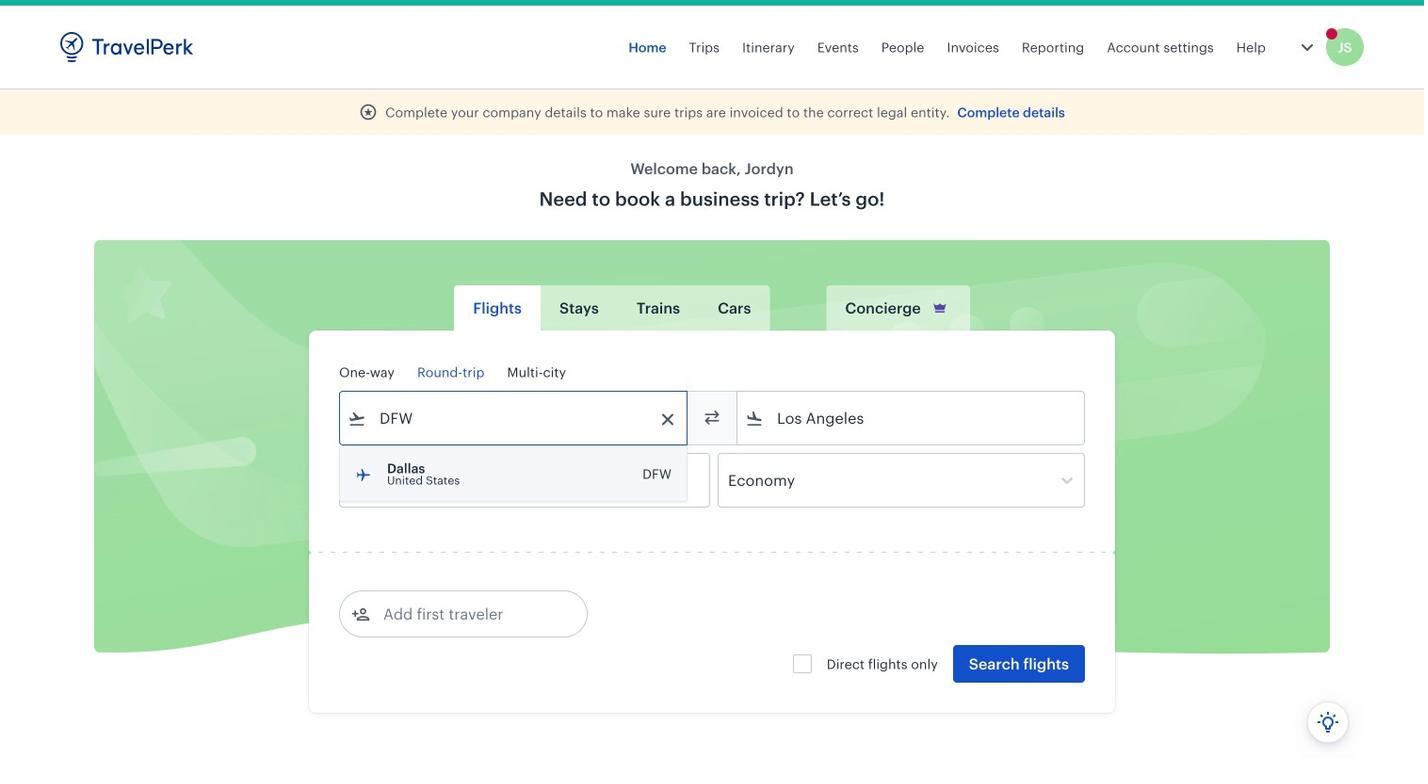 Task type: describe. For each thing, give the bounding box(es) containing it.
Add first traveler search field
[[370, 599, 566, 629]]

Depart text field
[[366, 454, 464, 507]]

To search field
[[764, 403, 1060, 433]]



Task type: locate. For each thing, give the bounding box(es) containing it.
Return text field
[[478, 454, 576, 507]]

From search field
[[366, 403, 662, 433]]



